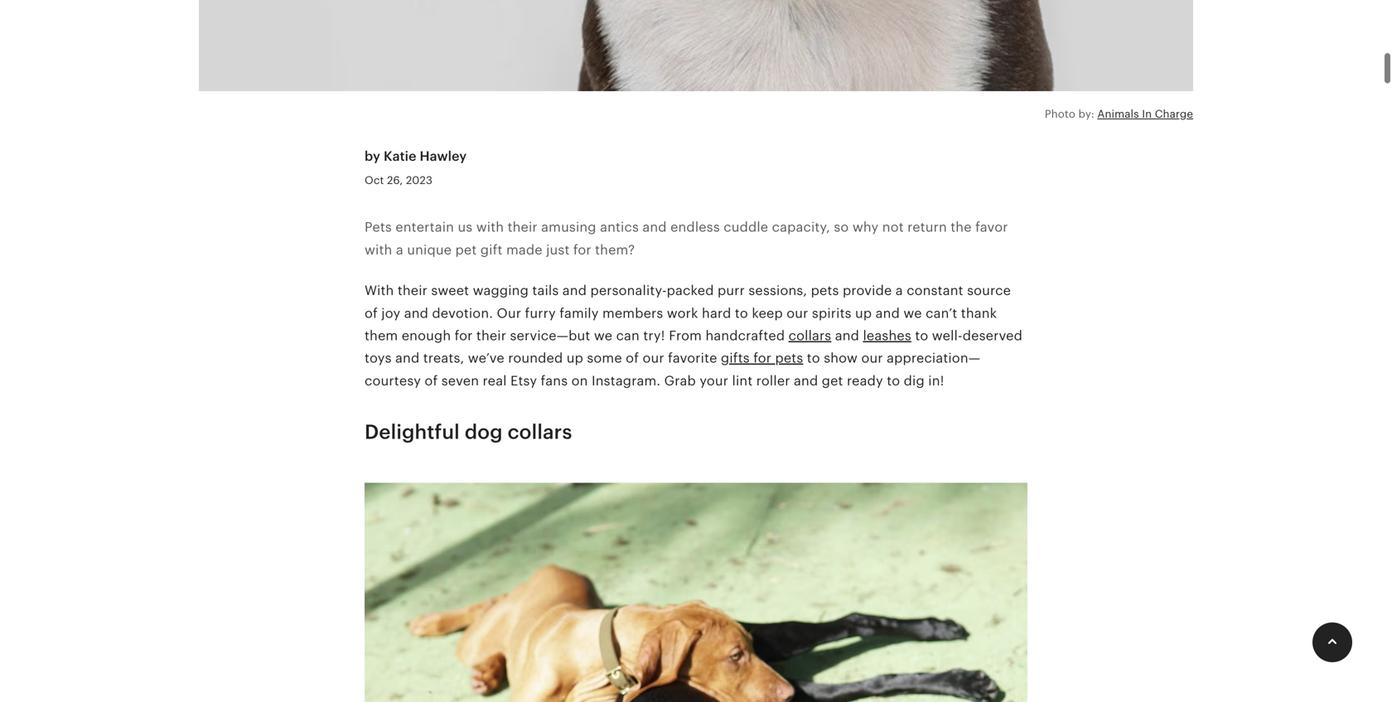 Task type: describe. For each thing, give the bounding box(es) containing it.
rounded
[[508, 351, 563, 366]]

grab
[[665, 373, 696, 388]]

thank
[[961, 306, 998, 321]]

oct 26, 2023
[[365, 174, 433, 187]]

and up enough at top left
[[404, 306, 429, 321]]

can
[[616, 328, 640, 343]]

katie
[[384, 149, 417, 164]]

made
[[507, 242, 543, 257]]

of inside "to well-deserved toys and treats, we've rounded up some of our favorite"
[[626, 351, 639, 366]]

them
[[365, 328, 398, 343]]

etsy
[[511, 373, 537, 388]]

provide
[[843, 283, 892, 298]]

by:
[[1079, 108, 1095, 120]]

2 horizontal spatial for
[[754, 351, 772, 366]]

by katie hawley
[[365, 149, 467, 164]]

and up family
[[563, 283, 587, 298]]

cuddle
[[724, 220, 769, 235]]

pets
[[365, 220, 392, 235]]

dig
[[904, 373, 925, 388]]

photo by: animals in charge
[[1045, 108, 1194, 120]]

capacity,
[[772, 220, 831, 235]]

devotion.
[[432, 306, 493, 321]]

and inside the pets entertain us with their amusing antics and endless cuddle capacity, so why not return the favor with a unique pet gift made just for them?
[[643, 220, 667, 235]]

our
[[497, 306, 521, 321]]

ready
[[847, 373, 884, 388]]

try! from
[[644, 328, 702, 343]]

some
[[587, 351, 622, 366]]

to left dig
[[887, 373, 901, 388]]

pets entertain us with their amusing antics and endless cuddle capacity, so why not return the favor with a unique pet gift made just for them?
[[365, 220, 1009, 257]]

work
[[667, 306, 699, 321]]

with
[[365, 283, 394, 298]]

for inside the pets entertain us with their amusing antics and endless cuddle capacity, so why not return the favor with a unique pet gift made just for them?
[[574, 242, 592, 257]]

handcrafted
[[706, 328, 785, 343]]

tails
[[533, 283, 559, 298]]

well-
[[932, 328, 963, 343]]

to show our appreciation— courtesy of seven real etsy fans on instagram. grab your lint roller and get ready to dig in!
[[365, 351, 981, 388]]

them?
[[595, 242, 635, 257]]

of inside to show our appreciation— courtesy of seven real etsy fans on instagram. grab your lint roller and get ready to dig in!
[[425, 373, 438, 388]]

2 vertical spatial their
[[477, 328, 507, 343]]

deserved
[[963, 328, 1023, 343]]

seven
[[442, 373, 479, 388]]

0 vertical spatial collars
[[789, 328, 832, 343]]

purr
[[718, 283, 745, 298]]

lint
[[732, 373, 753, 388]]

spirits
[[812, 306, 852, 321]]

in!
[[929, 373, 945, 388]]

1 vertical spatial their
[[398, 283, 428, 298]]

and inside to show our appreciation— courtesy of seven real etsy fans on instagram. grab your lint roller and get ready to dig in!
[[794, 373, 819, 388]]

us
[[458, 220, 473, 235]]

source
[[968, 283, 1011, 298]]

and up the leashes link
[[876, 306, 900, 321]]

members
[[603, 306, 664, 321]]

personality-
[[591, 283, 667, 298]]

0 vertical spatial we
[[904, 306, 922, 321]]

leashes
[[863, 328, 912, 343]]

1 vertical spatial collars
[[508, 421, 572, 444]]

oct
[[365, 174, 384, 187]]

charge
[[1155, 108, 1194, 120]]

just
[[546, 242, 570, 257]]

delightful
[[365, 421, 460, 444]]

and up 'show'
[[835, 328, 860, 343]]

by
[[365, 149, 381, 164]]

in
[[1143, 108, 1152, 120]]

sessions,
[[749, 283, 808, 298]]

to well-deserved toys and treats, we've rounded up some of our favorite
[[365, 328, 1023, 366]]

gifts for pets
[[721, 351, 804, 366]]

our inside "to well-deserved toys and treats, we've rounded up some of our favorite"
[[643, 351, 665, 366]]

return
[[908, 220, 947, 235]]

treats,
[[423, 351, 465, 366]]

our inside with their sweet wagging tails and personality-packed purr sessions, pets provide a constant source of joy and devotion. our furry family members work hard to keep our spirits up and we can't thank them enough for their service—but we can try! from handcrafted
[[787, 306, 809, 321]]

pet
[[456, 242, 477, 257]]

unique
[[407, 242, 452, 257]]

0 horizontal spatial pets
[[776, 351, 804, 366]]

gifts
[[721, 351, 750, 366]]

26,
[[387, 174, 403, 187]]



Task type: locate. For each thing, give the bounding box(es) containing it.
our up ready
[[862, 351, 883, 366]]

favor
[[976, 220, 1009, 235]]

our inside to show our appreciation— courtesy of seven real etsy fans on instagram. grab your lint roller and get ready to dig in!
[[862, 351, 883, 366]]

so
[[834, 220, 849, 235]]

favorite
[[668, 351, 718, 366]]

pets up spirits
[[811, 283, 839, 298]]

of
[[365, 306, 378, 321], [626, 351, 639, 366], [425, 373, 438, 388]]

fans
[[541, 373, 568, 388]]

dog collars with brass hardware from animals in charge image
[[365, 472, 1028, 702]]

we
[[904, 306, 922, 321], [594, 328, 613, 343]]

photo
[[1045, 108, 1076, 120]]

delightful dog collars
[[365, 421, 572, 444]]

collars down the "fans" at left
[[508, 421, 572, 444]]

their inside the pets entertain us with their amusing antics and endless cuddle capacity, so why not return the favor with a unique pet gift made just for them?
[[508, 220, 538, 235]]

enough
[[402, 328, 451, 343]]

your
[[700, 373, 729, 388]]

we've
[[468, 351, 505, 366]]

antics
[[600, 220, 639, 235]]

their up made
[[508, 220, 538, 235]]

and up courtesy
[[395, 351, 420, 366]]

a right provide
[[896, 283, 903, 298]]

2 horizontal spatial their
[[508, 220, 538, 235]]

can't
[[926, 306, 958, 321]]

0 vertical spatial their
[[508, 220, 538, 235]]

2023
[[406, 174, 433, 187]]

0 horizontal spatial our
[[643, 351, 665, 366]]

dog wearing collar from animals in charge image
[[199, 0, 1194, 102]]

0 horizontal spatial we
[[594, 328, 613, 343]]

dog
[[465, 421, 503, 444]]

collars link
[[789, 328, 832, 343]]

2 horizontal spatial our
[[862, 351, 883, 366]]

for inside with their sweet wagging tails and personality-packed purr sessions, pets provide a constant source of joy and devotion. our furry family members work hard to keep our spirits up and we can't thank them enough for their service—but we can try! from handcrafted
[[455, 328, 473, 343]]

1 vertical spatial up
[[567, 351, 584, 366]]

our down try! from
[[643, 351, 665, 366]]

for down devotion.
[[455, 328, 473, 343]]

and
[[643, 220, 667, 235], [563, 283, 587, 298], [404, 306, 429, 321], [876, 306, 900, 321], [835, 328, 860, 343], [395, 351, 420, 366], [794, 373, 819, 388]]

show
[[824, 351, 858, 366]]

1 horizontal spatial our
[[787, 306, 809, 321]]

1 horizontal spatial for
[[574, 242, 592, 257]]

1 vertical spatial of
[[626, 351, 639, 366]]

1 vertical spatial we
[[594, 328, 613, 343]]

their up we've
[[477, 328, 507, 343]]

with their sweet wagging tails and personality-packed purr sessions, pets provide a constant source of joy and devotion. our furry family members work hard to keep our spirits up and we can't thank them enough for their service—but we can try! from handcrafted
[[365, 283, 1011, 343]]

up inside "to well-deserved toys and treats, we've rounded up some of our favorite"
[[567, 351, 584, 366]]

to down collars link
[[807, 351, 821, 366]]

up inside with their sweet wagging tails and personality-packed purr sessions, pets provide a constant source of joy and devotion. our furry family members work hard to keep our spirits up and we can't thank them enough for their service—but we can try! from handcrafted
[[856, 306, 872, 321]]

of left joy at the left of page
[[365, 306, 378, 321]]

1 horizontal spatial a
[[896, 283, 903, 298]]

collars and leashes
[[789, 328, 912, 343]]

we up some
[[594, 328, 613, 343]]

up up on
[[567, 351, 584, 366]]

of down "treats,"
[[425, 373, 438, 388]]

to inside with their sweet wagging tails and personality-packed purr sessions, pets provide a constant source of joy and devotion. our furry family members work hard to keep our spirits up and we can't thank them enough for their service—but we can try! from handcrafted
[[735, 306, 749, 321]]

gifts for pets link
[[721, 351, 804, 366]]

with
[[476, 220, 504, 235], [365, 242, 392, 257]]

0 horizontal spatial for
[[455, 328, 473, 343]]

sweet
[[431, 283, 469, 298]]

gift
[[481, 242, 503, 257]]

with down pets
[[365, 242, 392, 257]]

1 horizontal spatial their
[[477, 328, 507, 343]]

to up handcrafted
[[735, 306, 749, 321]]

up down provide
[[856, 306, 872, 321]]

hawley
[[420, 149, 467, 164]]

0 horizontal spatial of
[[365, 306, 378, 321]]

leashes link
[[863, 328, 912, 343]]

pets inside with their sweet wagging tails and personality-packed purr sessions, pets provide a constant source of joy and devotion. our furry family members work hard to keep our spirits up and we can't thank them enough for their service—but we can try! from handcrafted
[[811, 283, 839, 298]]

pets up roller
[[776, 351, 804, 366]]

a left "unique"
[[396, 242, 404, 257]]

packed
[[667, 283, 714, 298]]

0 horizontal spatial collars
[[508, 421, 572, 444]]

their
[[508, 220, 538, 235], [398, 283, 428, 298], [477, 328, 507, 343]]

on
[[572, 373, 588, 388]]

for
[[574, 242, 592, 257], [455, 328, 473, 343], [754, 351, 772, 366]]

1 horizontal spatial we
[[904, 306, 922, 321]]

with up gift
[[476, 220, 504, 235]]

0 vertical spatial for
[[574, 242, 592, 257]]

of inside with their sweet wagging tails and personality-packed purr sessions, pets provide a constant source of joy and devotion. our furry family members work hard to keep our spirits up and we can't thank them enough for their service—but we can try! from handcrafted
[[365, 306, 378, 321]]

real
[[483, 373, 507, 388]]

endless
[[671, 220, 720, 235]]

for up roller
[[754, 351, 772, 366]]

our up collars link
[[787, 306, 809, 321]]

wagging
[[473, 283, 529, 298]]

0 horizontal spatial with
[[365, 242, 392, 257]]

to up appreciation— on the right
[[915, 328, 929, 343]]

the
[[951, 220, 972, 235]]

2 vertical spatial for
[[754, 351, 772, 366]]

instagram.
[[592, 373, 661, 388]]

animals in charge link
[[1098, 108, 1194, 120]]

1 horizontal spatial with
[[476, 220, 504, 235]]

0 vertical spatial of
[[365, 306, 378, 321]]

not
[[883, 220, 904, 235]]

and inside "to well-deserved toys and treats, we've rounded up some of our favorite"
[[395, 351, 420, 366]]

roller
[[757, 373, 791, 388]]

2 vertical spatial of
[[425, 373, 438, 388]]

to inside "to well-deserved toys and treats, we've rounded up some of our favorite"
[[915, 328, 929, 343]]

to
[[735, 306, 749, 321], [915, 328, 929, 343], [807, 351, 821, 366], [887, 373, 901, 388]]

toys
[[365, 351, 392, 366]]

0 horizontal spatial a
[[396, 242, 404, 257]]

0 horizontal spatial up
[[567, 351, 584, 366]]

0 horizontal spatial their
[[398, 283, 428, 298]]

0 vertical spatial up
[[856, 306, 872, 321]]

their up joy at the left of page
[[398, 283, 428, 298]]

collars down spirits
[[789, 328, 832, 343]]

1 vertical spatial a
[[896, 283, 903, 298]]

appreciation—
[[887, 351, 981, 366]]

furry
[[525, 306, 556, 321]]

courtesy
[[365, 373, 421, 388]]

for right just
[[574, 242, 592, 257]]

animals
[[1098, 108, 1140, 120]]

2 horizontal spatial of
[[626, 351, 639, 366]]

1 horizontal spatial collars
[[789, 328, 832, 343]]

why
[[853, 220, 879, 235]]

hard
[[702, 306, 732, 321]]

pets
[[811, 283, 839, 298], [776, 351, 804, 366]]

of down can
[[626, 351, 639, 366]]

1 horizontal spatial up
[[856, 306, 872, 321]]

and left get on the bottom
[[794, 373, 819, 388]]

constant
[[907, 283, 964, 298]]

a inside with their sweet wagging tails and personality-packed purr sessions, pets provide a constant source of joy and devotion. our furry family members work hard to keep our spirits up and we can't thank them enough for their service—but we can try! from handcrafted
[[896, 283, 903, 298]]

entertain
[[396, 220, 454, 235]]

a
[[396, 242, 404, 257], [896, 283, 903, 298]]

1 vertical spatial for
[[455, 328, 473, 343]]

0 vertical spatial a
[[396, 242, 404, 257]]

keep
[[752, 306, 783, 321]]

1 horizontal spatial pets
[[811, 283, 839, 298]]

service—but
[[510, 328, 591, 343]]

0 vertical spatial with
[[476, 220, 504, 235]]

amusing
[[541, 220, 597, 235]]

we left can't
[[904, 306, 922, 321]]

a inside the pets entertain us with their amusing antics and endless cuddle capacity, so why not return the favor with a unique pet gift made just for them?
[[396, 242, 404, 257]]

and right antics at the top
[[643, 220, 667, 235]]

up
[[856, 306, 872, 321], [567, 351, 584, 366]]

1 vertical spatial with
[[365, 242, 392, 257]]

0 vertical spatial pets
[[811, 283, 839, 298]]

1 horizontal spatial of
[[425, 373, 438, 388]]

1 vertical spatial pets
[[776, 351, 804, 366]]

joy
[[382, 306, 401, 321]]



Task type: vqa. For each thing, say whether or not it's contained in the screenshot.
off) within a d b y Etsy seller $ 37.99 $ 39.99 (5% off) FREE delivery
no



